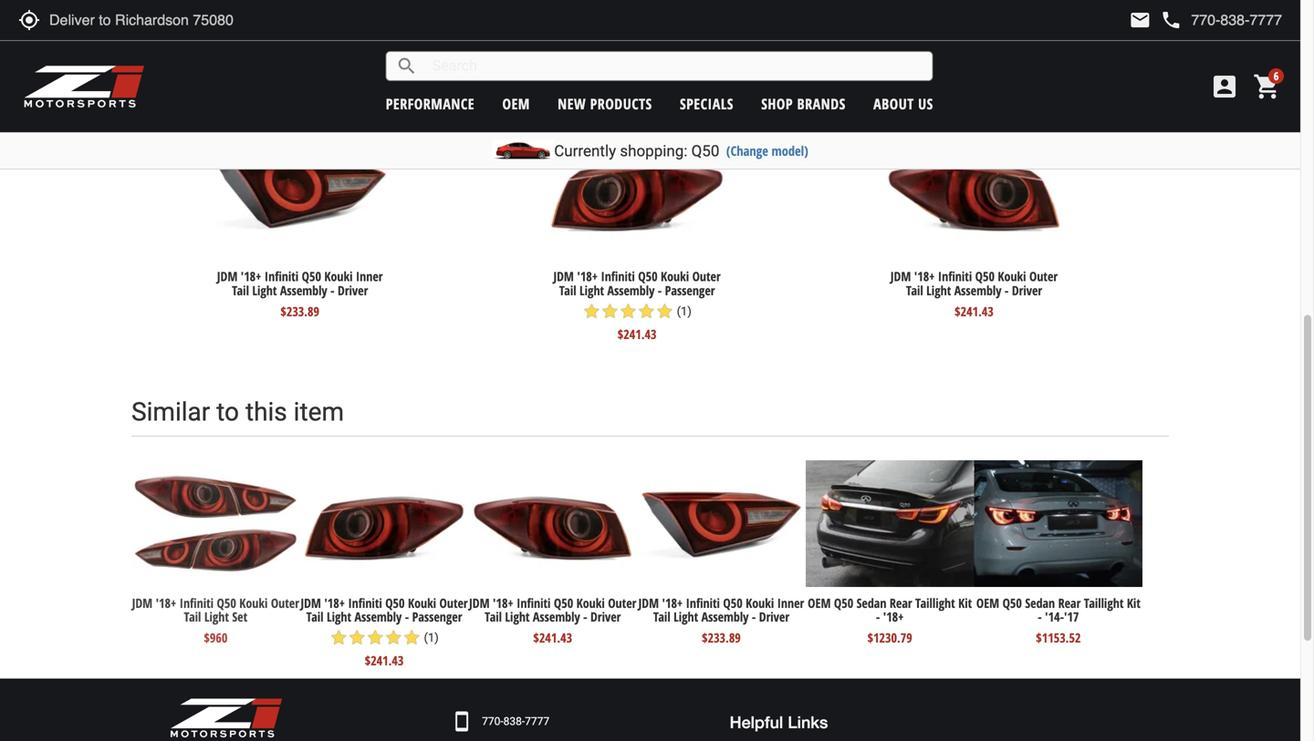 Task type: describe. For each thing, give the bounding box(es) containing it.
performance link
[[386, 94, 475, 114]]

new products
[[558, 94, 652, 114]]

tail inside the jdm '18+ infiniti q50 kouki outer tail light set $960
[[184, 609, 201, 626]]

oem link
[[502, 94, 530, 114]]

customers who bought this item also purchased ...
[[131, 60, 707, 91]]

(1) for jdm '18+ infiniti q50 kouki outer tail light set $960
[[424, 632, 439, 645]]

brands
[[797, 94, 846, 114]]

about us
[[873, 94, 933, 114]]

0 horizontal spatial inner
[[356, 268, 383, 285]]

'14-
[[1045, 609, 1064, 626]]

outer inside the jdm '18+ infiniti q50 kouki outer tail light set $960
[[271, 595, 299, 612]]

1 vertical spatial item
[[294, 398, 344, 428]]

my_location
[[18, 9, 40, 31]]

phone link
[[1160, 9, 1282, 31]]

1 vertical spatial $233.89
[[702, 630, 741, 647]]

similar
[[131, 398, 210, 428]]

jdm inside the jdm '18+ infiniti q50 kouki outer tail light set $960
[[132, 595, 153, 612]]

specials
[[680, 94, 734, 114]]

who
[[262, 60, 310, 91]]

helpful
[[730, 713, 783, 733]]

similar to this item
[[131, 398, 344, 428]]

Search search field
[[418, 52, 932, 80]]

- inside oem q50 sedan rear taillight kit - '14-'17 $1153.52
[[1038, 609, 1042, 626]]

account_box link
[[1206, 72, 1244, 101]]

new products link
[[558, 94, 652, 114]]

shop
[[761, 94, 793, 114]]

smartphone 770-838-7777
[[451, 711, 550, 733]]

oem for oem q50 sedan rear taillight kit - '14-'17 $1153.52
[[976, 595, 999, 612]]

performance
[[386, 94, 475, 114]]

infiniti inside the jdm '18+ infiniti q50 kouki outer tail light set $960
[[180, 595, 214, 612]]

jdm '18+ infiniti q50 kouki outer tail light assembly - passenger star star star star star (1) $241.43 for jdm '18+ infiniti q50 kouki inner tail light assembly - driver
[[554, 268, 721, 343]]

products
[[590, 94, 652, 114]]

helpful links
[[730, 713, 828, 733]]

(change model) link
[[726, 142, 808, 160]]

kouki inside the jdm '18+ infiniti q50 kouki outer tail light set $960
[[239, 595, 268, 612]]

purchased
[[561, 60, 681, 91]]

'18+ inside oem q50 sedan rear taillight kit - '18+ $1230.79
[[883, 609, 904, 626]]

bought
[[316, 60, 396, 91]]

kit for oem q50 sedan rear taillight kit - '14-'17
[[1127, 595, 1141, 612]]

sedan for '14-
[[1025, 595, 1055, 612]]

model)
[[772, 142, 808, 160]]

shop brands
[[761, 94, 846, 114]]

q50 inside oem q50 sedan rear taillight kit - '14-'17 $1153.52
[[1003, 595, 1022, 612]]

new
[[558, 94, 586, 114]]

jdm '18+ infiniti q50 kouki outer tail light assembly - driver $241.43 for jdm '18+ infiniti q50 kouki inner tail light assembly - driver
[[891, 268, 1058, 320]]

0 vertical spatial item
[[450, 60, 501, 91]]

z1 company logo image
[[169, 698, 283, 740]]

about us link
[[873, 94, 933, 114]]

rear for '18+
[[890, 595, 912, 612]]

...
[[687, 60, 707, 91]]



Task type: vqa. For each thing, say whether or not it's contained in the screenshot.
'14-
yes



Task type: locate. For each thing, give the bounding box(es) containing it.
jdm '18+ infiniti q50 kouki outer tail light set $960
[[132, 595, 299, 647]]

currently shopping: q50 (change model)
[[554, 142, 808, 160]]

2 taillight from the left
[[1084, 595, 1124, 612]]

rear inside oem q50 sedan rear taillight kit - '18+ $1230.79
[[890, 595, 912, 612]]

light
[[252, 282, 277, 299], [580, 282, 604, 299], [927, 282, 951, 299], [204, 609, 229, 626], [327, 609, 351, 626], [505, 609, 530, 626], [674, 609, 698, 626]]

1 horizontal spatial kit
[[1127, 595, 1141, 612]]

kit right the '17
[[1127, 595, 1141, 612]]

1 kit from the left
[[958, 595, 972, 612]]

kit left '14-
[[958, 595, 972, 612]]

shopping_cart link
[[1249, 72, 1282, 101]]

0 horizontal spatial oem
[[502, 94, 530, 114]]

1 sedan from the left
[[857, 595, 887, 612]]

outer
[[692, 268, 721, 285], [1029, 268, 1058, 285], [271, 595, 299, 612], [439, 595, 468, 612], [608, 595, 636, 612]]

0 vertical spatial this
[[402, 60, 444, 91]]

about
[[873, 94, 914, 114]]

0 horizontal spatial rear
[[890, 595, 912, 612]]

inner
[[356, 268, 383, 285], [777, 595, 804, 612]]

1 horizontal spatial jdm '18+ infiniti q50 kouki outer tail light assembly - passenger star star star star star (1) $241.43
[[554, 268, 721, 343]]

0 horizontal spatial sedan
[[857, 595, 887, 612]]

2 horizontal spatial oem
[[976, 595, 999, 612]]

rear
[[890, 595, 912, 612], [1058, 595, 1081, 612]]

kit for oem q50 sedan rear taillight kit - '18+
[[958, 595, 972, 612]]

infiniti
[[265, 268, 299, 285], [601, 268, 635, 285], [938, 268, 972, 285], [180, 595, 214, 612], [348, 595, 382, 612], [517, 595, 551, 612], [686, 595, 720, 612]]

this up performance link
[[402, 60, 444, 91]]

rear inside oem q50 sedan rear taillight kit - '14-'17 $1153.52
[[1058, 595, 1081, 612]]

oem inside oem q50 sedan rear taillight kit - '18+ $1230.79
[[808, 595, 831, 612]]

also
[[507, 60, 555, 91]]

phone
[[1160, 9, 1182, 31]]

0 vertical spatial passenger
[[665, 282, 715, 299]]

0 horizontal spatial (1)
[[424, 632, 439, 645]]

mail
[[1129, 9, 1151, 31]]

sedan up $1230.79 at the right bottom of page
[[857, 595, 887, 612]]

taillight for '17
[[1084, 595, 1124, 612]]

2 sedan from the left
[[1025, 595, 1055, 612]]

0 vertical spatial (1)
[[677, 305, 692, 319]]

1 horizontal spatial (1)
[[677, 305, 692, 319]]

'18+
[[241, 268, 261, 285], [577, 268, 598, 285], [914, 268, 935, 285], [156, 595, 176, 612], [324, 595, 345, 612], [493, 595, 514, 612], [662, 595, 683, 612], [883, 609, 904, 626]]

taillight inside oem q50 sedan rear taillight kit - '18+ $1230.79
[[915, 595, 955, 612]]

shopping:
[[620, 142, 688, 160]]

set
[[232, 609, 247, 626]]

- inside oem q50 sedan rear taillight kit - '18+ $1230.79
[[876, 609, 880, 626]]

1 vertical spatial inner
[[777, 595, 804, 612]]

1 horizontal spatial rear
[[1058, 595, 1081, 612]]

1 horizontal spatial item
[[450, 60, 501, 91]]

assembly
[[280, 282, 327, 299], [607, 282, 655, 299], [954, 282, 1002, 299], [355, 609, 402, 626], [533, 609, 580, 626], [701, 609, 749, 626]]

770-
[[482, 716, 503, 729]]

taillight
[[915, 595, 955, 612], [1084, 595, 1124, 612]]

jdm
[[217, 268, 238, 285], [554, 268, 574, 285], [891, 268, 911, 285], [132, 595, 153, 612], [301, 595, 321, 612], [469, 595, 490, 612], [639, 595, 659, 612]]

(1)
[[677, 305, 692, 319], [424, 632, 439, 645]]

0 horizontal spatial passenger
[[412, 609, 462, 626]]

oem for oem
[[502, 94, 530, 114]]

customers
[[131, 60, 256, 91]]

kit inside oem q50 sedan rear taillight kit - '18+ $1230.79
[[958, 595, 972, 612]]

1 vertical spatial jdm '18+ infiniti q50 kouki outer tail light assembly - driver $241.43
[[469, 595, 636, 647]]

0 horizontal spatial jdm '18+ infiniti q50 kouki outer tail light assembly - passenger star star star star star (1) $241.43
[[301, 595, 468, 670]]

1 horizontal spatial this
[[402, 60, 444, 91]]

q50 inside oem q50 sedan rear taillight kit - '18+ $1230.79
[[834, 595, 854, 612]]

tail
[[232, 282, 249, 299], [559, 282, 576, 299], [906, 282, 923, 299], [184, 609, 201, 626], [306, 609, 324, 626], [485, 609, 502, 626], [653, 609, 671, 626]]

rear for '14-
[[1058, 595, 1081, 612]]

taillight for $1230.79
[[915, 595, 955, 612]]

kit inside oem q50 sedan rear taillight kit - '14-'17 $1153.52
[[1127, 595, 1141, 612]]

shop brands link
[[761, 94, 846, 114]]

kouki
[[324, 268, 353, 285], [661, 268, 689, 285], [998, 268, 1026, 285], [239, 595, 268, 612], [408, 595, 436, 612], [576, 595, 605, 612], [746, 595, 774, 612]]

1 vertical spatial jdm '18+ infiniti q50 kouki outer tail light assembly - passenger star star star star star (1) $241.43
[[301, 595, 468, 670]]

links
[[788, 713, 828, 733]]

-
[[330, 282, 335, 299], [658, 282, 662, 299], [1005, 282, 1009, 299], [405, 609, 409, 626], [583, 609, 587, 626], [752, 609, 756, 626], [876, 609, 880, 626], [1038, 609, 1042, 626]]

1 vertical spatial (1)
[[424, 632, 439, 645]]

this
[[402, 60, 444, 91], [245, 398, 287, 428]]

shopping_cart
[[1253, 72, 1282, 101]]

1 horizontal spatial $233.89
[[702, 630, 741, 647]]

sedan inside oem q50 sedan rear taillight kit - '14-'17 $1153.52
[[1025, 595, 1055, 612]]

sedan
[[857, 595, 887, 612], [1025, 595, 1055, 612]]

1 horizontal spatial taillight
[[1084, 595, 1124, 612]]

$233.89
[[281, 303, 319, 320], [702, 630, 741, 647]]

$960
[[204, 630, 228, 647]]

sedan inside oem q50 sedan rear taillight kit - '18+ $1230.79
[[857, 595, 887, 612]]

1 horizontal spatial jdm '18+ infiniti q50 kouki inner tail light assembly - driver $233.89
[[639, 595, 804, 647]]

jdm '18+ infiniti q50 kouki outer tail light assembly - passenger star star star star star (1) $241.43
[[554, 268, 721, 343], [301, 595, 468, 670]]

0 horizontal spatial kit
[[958, 595, 972, 612]]

1 horizontal spatial oem
[[808, 595, 831, 612]]

mail phone
[[1129, 9, 1182, 31]]

(change
[[726, 142, 768, 160]]

2 kit from the left
[[1127, 595, 1141, 612]]

driver
[[338, 282, 368, 299], [1012, 282, 1042, 299], [591, 609, 621, 626], [759, 609, 790, 626]]

'18+ inside the jdm '18+ infiniti q50 kouki outer tail light set $960
[[156, 595, 176, 612]]

oem for oem q50 sedan rear taillight kit - '18+ $1230.79
[[808, 595, 831, 612]]

q50
[[691, 142, 720, 160], [302, 268, 321, 285], [638, 268, 658, 285], [975, 268, 995, 285], [217, 595, 236, 612], [385, 595, 405, 612], [554, 595, 573, 612], [723, 595, 743, 612], [834, 595, 854, 612], [1003, 595, 1022, 612]]

(1) for jdm '18+ infiniti q50 kouki inner tail light assembly - driver $233.89
[[677, 305, 692, 319]]

kit
[[958, 595, 972, 612], [1127, 595, 1141, 612]]

$1230.79
[[868, 630, 912, 647]]

z1 motorsports logo image
[[23, 64, 146, 110]]

sedan for '18+
[[857, 595, 887, 612]]

oem inside oem q50 sedan rear taillight kit - '14-'17 $1153.52
[[976, 595, 999, 612]]

q50 inside the jdm '18+ infiniti q50 kouki outer tail light set $960
[[217, 595, 236, 612]]

0 horizontal spatial taillight
[[915, 595, 955, 612]]

us
[[918, 94, 933, 114]]

2 rear from the left
[[1058, 595, 1081, 612]]

passenger for outer
[[412, 609, 462, 626]]

7777
[[525, 716, 550, 729]]

item right to
[[294, 398, 344, 428]]

1 vertical spatial this
[[245, 398, 287, 428]]

770-838-7777 link
[[482, 715, 550, 730]]

0 vertical spatial $233.89
[[281, 303, 319, 320]]

sedan left the '17
[[1025, 595, 1055, 612]]

$1153.52
[[1036, 630, 1081, 647]]

oem
[[502, 94, 530, 114], [808, 595, 831, 612], [976, 595, 999, 612]]

account_box
[[1210, 72, 1239, 101]]

search
[[396, 55, 418, 77]]

$241.43
[[955, 303, 994, 320], [618, 326, 657, 343], [533, 630, 572, 647], [365, 653, 404, 670]]

star
[[583, 303, 601, 321], [601, 303, 619, 321], [619, 303, 637, 321], [637, 303, 656, 321], [656, 303, 674, 321], [330, 629, 348, 648], [348, 629, 366, 648], [366, 629, 385, 648], [385, 629, 403, 648], [403, 629, 421, 648]]

838-
[[503, 716, 525, 729]]

jdm '18+ infiniti q50 kouki outer tail light assembly - passenger star star star star star (1) $241.43 for jdm '18+ infiniti q50 kouki outer tail light set
[[301, 595, 468, 670]]

0 horizontal spatial item
[[294, 398, 344, 428]]

1 rear from the left
[[890, 595, 912, 612]]

taillight inside oem q50 sedan rear taillight kit - '14-'17 $1153.52
[[1084, 595, 1124, 612]]

smartphone
[[451, 711, 473, 733]]

0 vertical spatial jdm '18+ infiniti q50 kouki inner tail light assembly - driver $233.89
[[217, 268, 383, 320]]

item
[[450, 60, 501, 91], [294, 398, 344, 428]]

1 horizontal spatial sedan
[[1025, 595, 1055, 612]]

this right to
[[245, 398, 287, 428]]

item up performance link
[[450, 60, 501, 91]]

0 horizontal spatial $233.89
[[281, 303, 319, 320]]

0 vertical spatial inner
[[356, 268, 383, 285]]

1 vertical spatial jdm '18+ infiniti q50 kouki inner tail light assembly - driver $233.89
[[639, 595, 804, 647]]

rear up $1153.52
[[1058, 595, 1081, 612]]

currently
[[554, 142, 616, 160]]

0 horizontal spatial jdm '18+ infiniti q50 kouki outer tail light assembly - driver $241.43
[[469, 595, 636, 647]]

jdm '18+ infiniti q50 kouki outer tail light assembly - driver $241.43 for jdm '18+ infiniti q50 kouki outer tail light set
[[469, 595, 636, 647]]

1 taillight from the left
[[915, 595, 955, 612]]

oem q50 sedan rear taillight kit - '14-'17 $1153.52
[[976, 595, 1141, 647]]

0 horizontal spatial this
[[245, 398, 287, 428]]

jdm '18+ infiniti q50 kouki outer tail light assembly - driver $241.43
[[891, 268, 1058, 320], [469, 595, 636, 647]]

0 vertical spatial jdm '18+ infiniti q50 kouki outer tail light assembly - passenger star star star star star (1) $241.43
[[554, 268, 721, 343]]

passenger for inner
[[665, 282, 715, 299]]

specials link
[[680, 94, 734, 114]]

1 vertical spatial passenger
[[412, 609, 462, 626]]

1 horizontal spatial inner
[[777, 595, 804, 612]]

mail link
[[1129, 9, 1151, 31]]

jdm '18+ infiniti q50 kouki inner tail light assembly - driver $233.89
[[217, 268, 383, 320], [639, 595, 804, 647]]

0 vertical spatial jdm '18+ infiniti q50 kouki outer tail light assembly - driver $241.43
[[891, 268, 1058, 320]]

rear up $1230.79 at the right bottom of page
[[890, 595, 912, 612]]

oem q50 sedan rear taillight kit - '18+ $1230.79
[[808, 595, 972, 647]]

1 horizontal spatial passenger
[[665, 282, 715, 299]]

1 horizontal spatial jdm '18+ infiniti q50 kouki outer tail light assembly - driver $241.43
[[891, 268, 1058, 320]]

light inside the jdm '18+ infiniti q50 kouki outer tail light set $960
[[204, 609, 229, 626]]

'17
[[1064, 609, 1079, 626]]

to
[[216, 398, 239, 428]]

0 horizontal spatial jdm '18+ infiniti q50 kouki inner tail light assembly - driver $233.89
[[217, 268, 383, 320]]

passenger
[[665, 282, 715, 299], [412, 609, 462, 626]]



